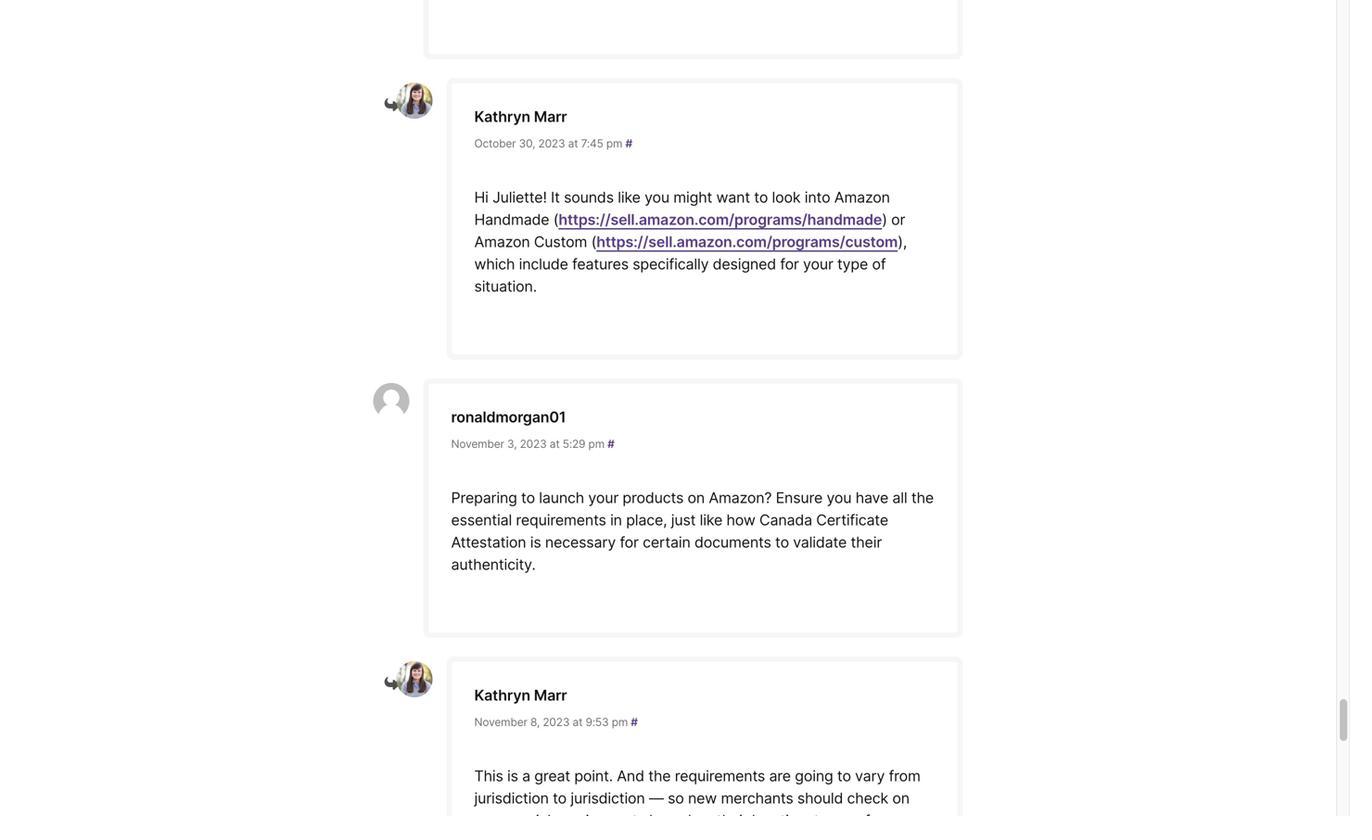 Task type: locate. For each thing, give the bounding box(es) containing it.
the up —
[[649, 767, 671, 786]]

pm for products
[[589, 438, 605, 451]]

for right designed
[[781, 255, 799, 273]]

0 vertical spatial amazon
[[835, 189, 890, 207]]

0 vertical spatial the
[[912, 489, 934, 507]]

attestation
[[451, 534, 526, 552]]

custom
[[534, 233, 587, 251]]

the right all
[[912, 489, 934, 507]]

marr up october 30, 2023    at     7:45 pm #
[[534, 108, 567, 126]]

1 horizontal spatial their
[[851, 534, 882, 552]]

1 vertical spatial you
[[827, 489, 852, 507]]

1 kathryn from the top
[[475, 108, 531, 126]]

pm right 5:29
[[589, 438, 605, 451]]

1 vertical spatial for
[[620, 534, 639, 552]]

2 vertical spatial pm
[[612, 716, 628, 729]]

at left 5:29
[[550, 438, 560, 451]]

0 vertical spatial (
[[554, 211, 559, 229]]

1 vertical spatial (
[[591, 233, 597, 251]]

kathryn
[[475, 108, 531, 126], [475, 687, 531, 705]]

2 vertical spatial #
[[631, 716, 638, 729]]

on inside preparing to launch your products on amazon? ensure you have all the essential requirements in place, just like how canada certificate attestation is necessary for certain documents to validate their authenticity.
[[688, 489, 705, 507]]

1 vertical spatial like
[[700, 511, 723, 529]]

1 vertical spatial # link
[[608, 438, 615, 451]]

( up features
[[591, 233, 597, 251]]

types
[[814, 812, 853, 816]]

their inside this is a great point. and the requirements are going to vary from jurisdiction to jurisdiction — so new merchants should check on any special requirements based on their location, types
[[717, 812, 748, 816]]

at for your
[[550, 438, 560, 451]]

0 horizontal spatial (
[[554, 211, 559, 229]]

you
[[645, 189, 670, 207], [827, 489, 852, 507]]

# link for products
[[608, 438, 615, 451]]

1 horizontal spatial the
[[912, 489, 934, 507]]

at left 9:53
[[573, 716, 583, 729]]

0 vertical spatial their
[[851, 534, 882, 552]]

2 marr from the top
[[534, 687, 567, 705]]

on down new
[[696, 812, 713, 816]]

0 vertical spatial pm
[[607, 137, 623, 151]]

this
[[475, 767, 503, 786]]

# link for point.
[[631, 716, 638, 729]]

place,
[[626, 511, 667, 529]]

in
[[610, 511, 622, 529]]

1 horizontal spatial amazon
[[835, 189, 890, 207]]

(
[[554, 211, 559, 229], [591, 233, 597, 251]]

0 vertical spatial on
[[688, 489, 705, 507]]

0 horizontal spatial the
[[649, 767, 671, 786]]

# link right 7:45
[[626, 137, 633, 151]]

your up in
[[589, 489, 619, 507]]

on up just in the bottom of the page
[[688, 489, 705, 507]]

),
[[898, 233, 907, 251]]

marr for it
[[534, 108, 567, 126]]

1 vertical spatial kathryn
[[475, 687, 531, 705]]

to left look
[[755, 189, 768, 207]]

their down certificate
[[851, 534, 882, 552]]

0 horizontal spatial is
[[507, 767, 518, 786]]

november 8, 2023    at     9:53 pm #
[[475, 716, 638, 729]]

9:53
[[586, 716, 609, 729]]

amazon up )
[[835, 189, 890, 207]]

0 vertical spatial 2023
[[539, 137, 565, 151]]

# link
[[626, 137, 633, 151], [608, 438, 615, 451], [631, 716, 638, 729]]

8,
[[531, 716, 540, 729]]

the
[[912, 489, 934, 507], [649, 767, 671, 786]]

0 vertical spatial requirements
[[516, 511, 606, 529]]

like right sounds on the top of the page
[[618, 189, 641, 207]]

november
[[451, 438, 505, 451], [475, 716, 528, 729]]

0 horizontal spatial their
[[717, 812, 748, 816]]

0 horizontal spatial amazon
[[475, 233, 530, 251]]

# link right 9:53
[[631, 716, 638, 729]]

requirements down point.
[[555, 812, 645, 816]]

0 vertical spatial #
[[626, 137, 633, 151]]

at for great
[[573, 716, 583, 729]]

on down from
[[893, 790, 910, 808]]

jurisdiction down point.
[[571, 790, 645, 808]]

2 vertical spatial # link
[[631, 716, 638, 729]]

their
[[851, 534, 882, 552], [717, 812, 748, 816]]

amazon up which
[[475, 233, 530, 251]]

kathryn for is
[[475, 687, 531, 705]]

1 horizontal spatial for
[[781, 255, 799, 273]]

check
[[848, 790, 889, 808]]

0 vertical spatial marr
[[534, 108, 567, 126]]

kathryn marr for juliette!
[[475, 108, 567, 126]]

https://sell.amazon.com/programs/handmade link
[[559, 211, 882, 229]]

jurisdiction up special at left
[[475, 790, 549, 808]]

certificate
[[817, 511, 889, 529]]

0 vertical spatial you
[[645, 189, 670, 207]]

kathryn up 'october'
[[475, 108, 531, 126]]

1 marr from the top
[[534, 108, 567, 126]]

is left the a
[[507, 767, 518, 786]]

to down great on the bottom
[[553, 790, 567, 808]]

you up certificate
[[827, 489, 852, 507]]

kathryn marr up 8,
[[475, 687, 567, 705]]

you left the might
[[645, 189, 670, 207]]

# right 9:53
[[631, 716, 638, 729]]

hi
[[475, 189, 489, 207]]

november 3, 2023    at     5:29 pm #
[[451, 438, 615, 451]]

1 vertical spatial their
[[717, 812, 748, 816]]

1 vertical spatial november
[[475, 716, 528, 729]]

( down it
[[554, 211, 559, 229]]

https://sell.amazon.com/programs/custom
[[597, 233, 898, 251]]

1 vertical spatial marr
[[534, 687, 567, 705]]

—
[[649, 790, 664, 808]]

marr up 'november 8, 2023    at     9:53 pm #'
[[534, 687, 567, 705]]

0 vertical spatial kathryn
[[475, 108, 531, 126]]

validate
[[793, 534, 847, 552]]

are
[[769, 767, 791, 786]]

pm right 9:53
[[612, 716, 628, 729]]

into
[[805, 189, 831, 207]]

your left the type
[[803, 255, 834, 273]]

https://sell.amazon.com/programs/handmade
[[559, 211, 882, 229]]

have
[[856, 489, 889, 507]]

# right 7:45
[[626, 137, 633, 151]]

1 horizontal spatial your
[[803, 255, 834, 273]]

2 vertical spatial at
[[573, 716, 583, 729]]

#
[[626, 137, 633, 151], [608, 438, 615, 451], [631, 716, 638, 729]]

1 kathryn marr from the top
[[475, 108, 567, 126]]

to inside hi juliette! it sounds like you might want to look into amazon handmade (
[[755, 189, 768, 207]]

1 horizontal spatial you
[[827, 489, 852, 507]]

merchants
[[721, 790, 794, 808]]

1 horizontal spatial like
[[700, 511, 723, 529]]

1 vertical spatial at
[[550, 438, 560, 451]]

ronaldmorgan01
[[451, 408, 566, 427]]

2 kathryn from the top
[[475, 687, 531, 705]]

is
[[530, 534, 541, 552], [507, 767, 518, 786]]

0 vertical spatial your
[[803, 255, 834, 273]]

documents
[[695, 534, 772, 552]]

pm
[[607, 137, 623, 151], [589, 438, 605, 451], [612, 716, 628, 729]]

kathryn marr for is
[[475, 687, 567, 705]]

1 horizontal spatial jurisdiction
[[571, 790, 645, 808]]

november left 3,
[[451, 438, 505, 451]]

pm for point.
[[612, 716, 628, 729]]

hi juliette! it sounds like you might want to look into amazon handmade (
[[475, 189, 890, 229]]

2023 right 30,
[[539, 137, 565, 151]]

0 vertical spatial is
[[530, 534, 541, 552]]

point.
[[575, 767, 613, 786]]

amazon
[[835, 189, 890, 207], [475, 233, 530, 251]]

like
[[618, 189, 641, 207], [700, 511, 723, 529]]

0 horizontal spatial your
[[589, 489, 619, 507]]

kathryn for juliette!
[[475, 108, 531, 126]]

1 vertical spatial is
[[507, 767, 518, 786]]

2 kathryn marr from the top
[[475, 687, 567, 705]]

on
[[688, 489, 705, 507], [893, 790, 910, 808], [696, 812, 713, 816]]

1 vertical spatial kathryn marr
[[475, 687, 567, 705]]

0 vertical spatial at
[[568, 137, 578, 151]]

30,
[[519, 137, 536, 151]]

designed
[[713, 255, 777, 273]]

for down in
[[620, 534, 639, 552]]

requirements
[[516, 511, 606, 529], [675, 767, 765, 786], [555, 812, 645, 816]]

2023 for launch
[[520, 438, 547, 451]]

0 vertical spatial # link
[[626, 137, 633, 151]]

their down merchants at bottom
[[717, 812, 748, 816]]

1 vertical spatial your
[[589, 489, 619, 507]]

vary
[[855, 767, 885, 786]]

all
[[893, 489, 908, 507]]

november left 8,
[[475, 716, 528, 729]]

1 vertical spatial on
[[893, 790, 910, 808]]

and
[[617, 767, 645, 786]]

like right just in the bottom of the page
[[700, 511, 723, 529]]

7:45
[[581, 137, 604, 151]]

0 horizontal spatial like
[[618, 189, 641, 207]]

at
[[568, 137, 578, 151], [550, 438, 560, 451], [573, 716, 583, 729]]

from
[[889, 767, 921, 786]]

kathryn marr
[[475, 108, 567, 126], [475, 687, 567, 705]]

0 horizontal spatial you
[[645, 189, 670, 207]]

# for point.
[[631, 716, 638, 729]]

2023 for it
[[539, 137, 565, 151]]

necessary
[[545, 534, 616, 552]]

1 vertical spatial amazon
[[475, 233, 530, 251]]

marr for a
[[534, 687, 567, 705]]

5:29
[[563, 438, 586, 451]]

1 vertical spatial the
[[649, 767, 671, 786]]

1 vertical spatial pm
[[589, 438, 605, 451]]

their inside preparing to launch your products on amazon? ensure you have all the essential requirements in place, just like how canada certificate attestation is necessary for certain documents to validate their authenticity.
[[851, 534, 882, 552]]

like inside hi juliette! it sounds like you might want to look into amazon handmade (
[[618, 189, 641, 207]]

handmade
[[475, 211, 550, 229]]

1 vertical spatial 2023
[[520, 438, 547, 451]]

is inside preparing to launch your products on amazon? ensure you have all the essential requirements in place, just like how canada certificate attestation is necessary for certain documents to validate their authenticity.
[[530, 534, 541, 552]]

2023 right 8,
[[543, 716, 570, 729]]

sounds
[[564, 189, 614, 207]]

kathryn up 'november 8, 2023    at     9:53 pm #'
[[475, 687, 531, 705]]

new
[[688, 790, 717, 808]]

for
[[781, 255, 799, 273], [620, 534, 639, 552]]

requirements down launch
[[516, 511, 606, 529]]

october 30, 2023    at     7:45 pm #
[[475, 137, 633, 151]]

which
[[475, 255, 515, 273]]

marr
[[534, 108, 567, 126], [534, 687, 567, 705]]

so
[[668, 790, 684, 808]]

to
[[755, 189, 768, 207], [521, 489, 535, 507], [776, 534, 789, 552], [838, 767, 851, 786], [553, 790, 567, 808]]

2023 right 3,
[[520, 438, 547, 451]]

is inside this is a great point. and the requirements are going to vary from jurisdiction to jurisdiction — so new merchants should check on any special requirements based on their location, types
[[507, 767, 518, 786]]

0 vertical spatial kathryn marr
[[475, 108, 567, 126]]

0 vertical spatial for
[[781, 255, 799, 273]]

0 horizontal spatial for
[[620, 534, 639, 552]]

2 vertical spatial 2023
[[543, 716, 570, 729]]

0 vertical spatial like
[[618, 189, 641, 207]]

2023
[[539, 137, 565, 151], [520, 438, 547, 451], [543, 716, 570, 729]]

to down canada
[[776, 534, 789, 552]]

certain
[[643, 534, 691, 552]]

1 vertical spatial #
[[608, 438, 615, 451]]

specifically
[[633, 255, 709, 273]]

1 horizontal spatial (
[[591, 233, 597, 251]]

pm right 7:45
[[607, 137, 623, 151]]

# right 5:29
[[608, 438, 615, 451]]

1 horizontal spatial is
[[530, 534, 541, 552]]

to left launch
[[521, 489, 535, 507]]

jurisdiction
[[475, 790, 549, 808], [571, 790, 645, 808]]

october
[[475, 137, 516, 151]]

is left necessary
[[530, 534, 541, 552]]

preparing
[[451, 489, 517, 507]]

kathryn marr up 30,
[[475, 108, 567, 126]]

# for like
[[626, 137, 633, 151]]

going
[[795, 767, 834, 786]]

requirements up new
[[675, 767, 765, 786]]

0 horizontal spatial jurisdiction
[[475, 790, 549, 808]]

2 vertical spatial on
[[696, 812, 713, 816]]

# link right 5:29
[[608, 438, 615, 451]]

at left 7:45
[[568, 137, 578, 151]]

0 vertical spatial november
[[451, 438, 505, 451]]

products
[[623, 489, 684, 507]]



Task type: vqa. For each thing, say whether or not it's contained in the screenshot.
), which include features specifically designed for your type of situation.
yes



Task type: describe. For each thing, give the bounding box(es) containing it.
), which include features specifically designed for your type of situation.
[[475, 233, 907, 296]]

your inside preparing to launch your products on amazon? ensure you have all the essential requirements in place, just like how canada certificate attestation is necessary for certain documents to validate their authenticity.
[[589, 489, 619, 507]]

( inside ) or amazon custom (
[[591, 233, 597, 251]]

just
[[671, 511, 696, 529]]

authenticity.
[[451, 556, 536, 574]]

to left vary at the bottom of page
[[838, 767, 851, 786]]

launch
[[539, 489, 585, 507]]

2 jurisdiction from the left
[[571, 790, 645, 808]]

1 vertical spatial requirements
[[675, 767, 765, 786]]

want
[[717, 189, 750, 207]]

preparing to launch your products on amazon? ensure you have all the essential requirements in place, just like how canada certificate attestation is necessary for certain documents to validate their authenticity.
[[451, 489, 934, 574]]

( inside hi juliette! it sounds like you might want to look into amazon handmade (
[[554, 211, 559, 229]]

features
[[572, 255, 629, 273]]

ensure
[[776, 489, 823, 507]]

include
[[519, 255, 568, 273]]

any
[[475, 812, 499, 816]]

2 vertical spatial requirements
[[555, 812, 645, 816]]

should
[[798, 790, 844, 808]]

1 jurisdiction from the left
[[475, 790, 549, 808]]

for inside ), which include features specifically designed for your type of situation.
[[781, 255, 799, 273]]

2023 for a
[[543, 716, 570, 729]]

how
[[727, 511, 756, 529]]

look
[[772, 189, 801, 207]]

essential
[[451, 511, 512, 529]]

like inside preparing to launch your products on amazon? ensure you have all the essential requirements in place, just like how canada certificate attestation is necessary for certain documents to validate their authenticity.
[[700, 511, 723, 529]]

# link for like
[[626, 137, 633, 151]]

https://sell.amazon.com/programs/custom link
[[597, 233, 898, 251]]

it
[[551, 189, 560, 207]]

or
[[892, 211, 906, 229]]

at for sounds
[[568, 137, 578, 151]]

juliette!
[[493, 189, 547, 207]]

for inside preparing to launch your products on amazon? ensure you have all the essential requirements in place, just like how canada certificate attestation is necessary for certain documents to validate their authenticity.
[[620, 534, 639, 552]]

you inside hi juliette! it sounds like you might want to look into amazon handmade (
[[645, 189, 670, 207]]

# for products
[[608, 438, 615, 451]]

) or amazon custom (
[[475, 211, 906, 251]]

amazon?
[[709, 489, 772, 507]]

this is a great point. and the requirements are going to vary from jurisdiction to jurisdiction — so new merchants should check on any special requirements based on their location, types 
[[475, 767, 921, 816]]

requirements inside preparing to launch your products on amazon? ensure you have all the essential requirements in place, just like how canada certificate attestation is necessary for certain documents to validate their authenticity.
[[516, 511, 606, 529]]

november for ronaldmorgan01
[[451, 438, 505, 451]]

amazon inside hi juliette! it sounds like you might want to look into amazon handmade (
[[835, 189, 890, 207]]

based
[[649, 812, 692, 816]]

a
[[522, 767, 531, 786]]

amazon inside ) or amazon custom (
[[475, 233, 530, 251]]

canada
[[760, 511, 813, 529]]

november for kathryn marr
[[475, 716, 528, 729]]

might
[[674, 189, 713, 207]]

of
[[872, 255, 886, 273]]

situation.
[[475, 278, 537, 296]]

your inside ), which include features specifically designed for your type of situation.
[[803, 255, 834, 273]]

3,
[[507, 438, 517, 451]]

great
[[535, 767, 571, 786]]

)
[[882, 211, 888, 229]]

the inside this is a great point. and the requirements are going to vary from jurisdiction to jurisdiction — so new merchants should check on any special requirements based on their location, types
[[649, 767, 671, 786]]

location,
[[752, 812, 810, 816]]

pm for like
[[607, 137, 623, 151]]

the inside preparing to launch your products on amazon? ensure you have all the essential requirements in place, just like how canada certificate attestation is necessary for certain documents to validate their authenticity.
[[912, 489, 934, 507]]

type
[[838, 255, 868, 273]]

you inside preparing to launch your products on amazon? ensure you have all the essential requirements in place, just like how canada certificate attestation is necessary for certain documents to validate their authenticity.
[[827, 489, 852, 507]]

special
[[503, 812, 551, 816]]



